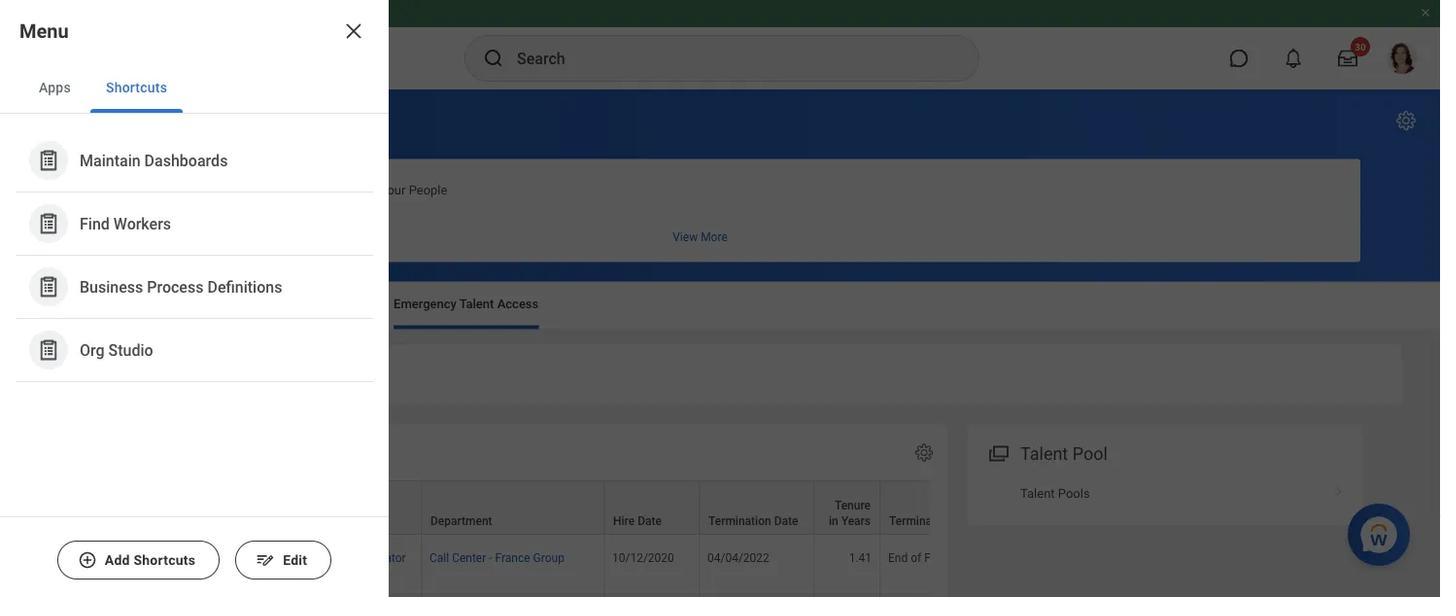 Task type: locate. For each thing, give the bounding box(es) containing it.
cell down associate call center operator
[[239, 594, 422, 597]]

4 cell from the left
[[605, 594, 700, 597]]

emergency
[[394, 297, 457, 311], [39, 349, 136, 371]]

1 vertical spatial tab list
[[19, 282, 1423, 329]]

0 horizontal spatial call
[[301, 551, 321, 565]]

2 row from the top
[[56, 534, 1149, 594]]

hire
[[614, 514, 635, 528]]

call right associate
[[301, 551, 321, 565]]

access
[[497, 297, 539, 311], [200, 349, 263, 371]]

plan, execute and analyze main content
[[0, 89, 1442, 597]]

and left manage
[[307, 182, 328, 197]]

plan up clipboard icon
[[39, 297, 64, 311]]

clipboard image down the plan,
[[36, 148, 61, 173]]

0 horizontal spatial termination
[[709, 514, 772, 528]]

0 vertical spatial plan
[[279, 182, 304, 197]]

clipboard image
[[36, 148, 61, 173], [36, 211, 61, 236], [36, 275, 61, 299]]

tab list containing plan
[[19, 282, 1423, 329]]

x image
[[342, 19, 366, 43]]

0 vertical spatial emergency
[[394, 297, 457, 311]]

associate call center operator
[[247, 551, 406, 565]]

1 horizontal spatial center
[[452, 551, 486, 565]]

apps
[[39, 79, 71, 95]]

cell down 1.41
[[815, 594, 881, 597]]

shortcuts inside button
[[106, 79, 167, 95]]

of
[[911, 551, 922, 565]]

talent pools link
[[967, 473, 1364, 513]]

and up dashboards
[[186, 106, 225, 134]]

termination date button
[[700, 481, 814, 533]]

plan right help
[[279, 182, 304, 197]]

2 cell from the left
[[239, 594, 422, 597]]

termination up of on the bottom
[[890, 514, 953, 528]]

workers
[[114, 214, 171, 233]]

3 row from the top
[[56, 594, 1149, 597]]

2 vertical spatial clipboard image
[[36, 275, 61, 299]]

your
[[380, 182, 406, 197]]

clipboard image left the business
[[36, 275, 61, 299]]

call
[[301, 551, 321, 565], [430, 551, 449, 565]]

org studio
[[80, 341, 153, 359]]

profile logan mcneil element
[[1376, 37, 1430, 80]]

maintain
[[80, 151, 141, 169]]

1.41
[[849, 551, 872, 565]]

center left operator
[[324, 551, 358, 565]]

shortcuts up execute
[[106, 79, 167, 95]]

1 vertical spatial emergency
[[39, 349, 136, 371]]

reason
[[955, 514, 994, 528]]

2 termination from the left
[[890, 514, 953, 528]]

plan
[[279, 182, 304, 197], [39, 297, 64, 311]]

center
[[324, 551, 358, 565], [452, 551, 486, 565]]

0 horizontal spatial date
[[638, 514, 662, 528]]

banner
[[0, 0, 1442, 89]]

talent
[[460, 297, 494, 311], [141, 349, 195, 371], [1021, 443, 1069, 464], [1021, 486, 1056, 500]]

1 horizontal spatial termination
[[890, 514, 953, 528]]

chevron right image
[[1327, 479, 1353, 498]]

tenure in years button
[[815, 481, 880, 533]]

1 termination from the left
[[709, 514, 772, 528]]

find workers
[[80, 214, 171, 233]]

0 vertical spatial emergency talent access
[[394, 297, 539, 311]]

plus circle image
[[78, 550, 97, 570]]

shortcuts inside 'button'
[[134, 552, 196, 568]]

hire date
[[614, 514, 662, 528]]

date
[[638, 514, 662, 528], [775, 514, 799, 528]]

use this dashboard to help plan and manage your people button
[[40, 159, 1361, 262]]

1 call from the left
[[301, 551, 321, 565]]

1 horizontal spatial plan
[[279, 182, 304, 197]]

center left '-'
[[452, 551, 486, 565]]

clipboard image inside maintain dashboards link
[[36, 148, 61, 173]]

1 horizontal spatial access
[[497, 297, 539, 311]]

date right hire
[[638, 514, 662, 528]]

shortcuts right add
[[134, 552, 196, 568]]

termination
[[709, 514, 772, 528], [890, 514, 953, 528]]

global navigation dialog
[[0, 0, 389, 597]]

find
[[80, 214, 110, 233]]

cell down add shortcuts
[[56, 594, 239, 597]]

cell down france
[[422, 594, 605, 597]]

1 vertical spatial emergency talent access
[[39, 349, 263, 371]]

associate call center operator link
[[247, 547, 406, 565]]

talent pool
[[1021, 443, 1108, 464]]

call down department
[[430, 551, 449, 565]]

1 vertical spatial plan
[[39, 297, 64, 311]]

1 vertical spatial and
[[307, 182, 328, 197]]

0 horizontal spatial center
[[324, 551, 358, 565]]

org studio link
[[19, 323, 369, 377]]

3 clipboard image from the top
[[36, 275, 61, 299]]

termination inside termination reason popup button
[[890, 514, 953, 528]]

clipboard image left find
[[36, 211, 61, 236]]

use
[[123, 182, 145, 197]]

termination reason button
[[881, 481, 1063, 533]]

1 vertical spatial access
[[200, 349, 263, 371]]

1 horizontal spatial date
[[775, 514, 799, 528]]

configure this page image
[[1395, 109, 1419, 132]]

text edit image
[[256, 550, 275, 570]]

0 horizontal spatial plan
[[39, 297, 64, 311]]

date left in
[[775, 514, 799, 528]]

and
[[186, 106, 225, 134], [307, 182, 328, 197]]

row up the 10/12/2020
[[56, 480, 1149, 534]]

help
[[250, 182, 276, 197]]

0 horizontal spatial and
[[186, 106, 225, 134]]

clipboard image
[[36, 338, 61, 362]]

plan inside button
[[279, 182, 304, 197]]

salim chabani
[[65, 551, 140, 565]]

cell down term
[[881, 594, 1064, 597]]

0 vertical spatial clipboard image
[[36, 148, 61, 173]]

1 cell from the left
[[56, 594, 239, 597]]

menu
[[19, 19, 69, 42]]

1 vertical spatial clipboard image
[[36, 211, 61, 236]]

cell down the 10/12/2020
[[605, 594, 700, 597]]

0 vertical spatial shortcuts
[[106, 79, 167, 95]]

row down hire
[[56, 534, 1149, 594]]

tab list
[[0, 62, 389, 114], [19, 282, 1423, 329]]

business process definitions link
[[19, 260, 369, 314]]

termination up 04/04/2022
[[709, 514, 772, 528]]

cell
[[56, 594, 239, 597], [239, 594, 422, 597], [422, 594, 605, 597], [605, 594, 700, 597], [700, 594, 815, 597], [815, 594, 881, 597], [881, 594, 1064, 597]]

hire date button
[[605, 481, 699, 533]]

dashboards
[[144, 151, 228, 169]]

associate
[[247, 551, 299, 565]]

row
[[56, 480, 1149, 534], [56, 534, 1149, 594], [56, 594, 1149, 597]]

0 vertical spatial tab list
[[0, 62, 389, 114]]

use this dashboard to help plan and manage your people
[[123, 182, 448, 197]]

1 horizontal spatial call
[[430, 551, 449, 565]]

salim
[[65, 551, 94, 565]]

cell down 04/04/2022
[[700, 594, 815, 597]]

job
[[248, 514, 268, 528]]

tenure
[[835, 498, 871, 512]]

1 date from the left
[[638, 514, 662, 528]]

2 clipboard image from the top
[[36, 211, 61, 236]]

clipboard image inside business process definitions link
[[36, 275, 61, 299]]

emergency talent access
[[394, 297, 539, 311], [39, 349, 263, 371]]

clipboard image inside find workers link
[[36, 211, 61, 236]]

edit button
[[235, 541, 332, 580]]

studio
[[108, 341, 153, 359]]

org
[[80, 341, 105, 359]]

profile
[[271, 514, 305, 528]]

date for termination date
[[775, 514, 799, 528]]

2 date from the left
[[775, 514, 799, 528]]

shortcuts
[[106, 79, 167, 95], [134, 552, 196, 568]]

1 horizontal spatial emergency
[[394, 297, 457, 311]]

edit
[[283, 552, 307, 568]]

termination inside termination date popup button
[[709, 514, 772, 528]]

pools
[[1059, 486, 1091, 500]]

date for hire date
[[638, 514, 662, 528]]

1 row from the top
[[56, 480, 1149, 534]]

1 vertical spatial shortcuts
[[134, 552, 196, 568]]

list
[[0, 114, 389, 398]]

talent inside "tab list"
[[460, 297, 494, 311]]

1 clipboard image from the top
[[36, 148, 61, 173]]

row containing tenure in years
[[56, 480, 1149, 534]]

1 horizontal spatial and
[[307, 182, 328, 197]]

1 horizontal spatial emergency talent access
[[394, 297, 539, 311]]

row down the 10/12/2020
[[56, 594, 1149, 597]]



Task type: vqa. For each thing, say whether or not it's contained in the screenshot.
Restore popup button
no



Task type: describe. For each thing, give the bounding box(es) containing it.
in
[[829, 514, 839, 528]]

chabani
[[97, 551, 140, 565]]

0 horizontal spatial emergency talent access
[[39, 349, 263, 371]]

add shortcuts button
[[57, 541, 220, 580]]

fixed
[[925, 551, 953, 565]]

operator
[[361, 551, 406, 565]]

term
[[955, 551, 982, 565]]

tab list containing apps
[[0, 62, 389, 114]]

apps button
[[23, 62, 86, 113]]

business process definitions
[[80, 277, 282, 296]]

6 cell from the left
[[815, 594, 881, 597]]

group
[[533, 551, 565, 565]]

notifications large image
[[1284, 49, 1304, 68]]

job profile button
[[239, 481, 421, 533]]

termination reason
[[890, 514, 994, 528]]

termination date
[[709, 514, 799, 528]]

termination for termination reason
[[890, 514, 953, 528]]

worker
[[106, 514, 143, 528]]

department button
[[422, 481, 604, 533]]

call center - france group
[[430, 551, 565, 565]]

end
[[889, 551, 908, 565]]

process
[[147, 277, 204, 296]]

04/04/2022
[[708, 551, 770, 565]]

this
[[148, 182, 169, 197]]

maintain dashboards
[[80, 151, 228, 169]]

department
[[431, 514, 493, 528]]

0 vertical spatial and
[[186, 106, 225, 134]]

definitions
[[208, 277, 282, 296]]

years
[[842, 514, 871, 528]]

plan, execute and analyze
[[39, 106, 314, 134]]

project worker button
[[57, 481, 238, 533]]

end of fixed term contract
[[889, 551, 1029, 565]]

5 cell from the left
[[700, 594, 815, 597]]

analyze
[[231, 106, 314, 134]]

and inside button
[[307, 182, 328, 197]]

add shortcuts
[[105, 552, 196, 568]]

-
[[489, 551, 493, 565]]

plan,
[[39, 106, 91, 134]]

project worker
[[66, 514, 143, 528]]

3 cell from the left
[[422, 594, 605, 597]]

clipboard image for maintain dashboards
[[36, 148, 61, 173]]

find workers link
[[19, 196, 369, 251]]

project
[[66, 514, 103, 528]]

emergency inside "tab list"
[[394, 297, 457, 311]]

people
[[409, 182, 448, 197]]

inbox large image
[[1339, 49, 1358, 68]]

clipboard image for business process definitions
[[36, 275, 61, 299]]

list containing maintain dashboards
[[0, 114, 389, 398]]

2 center from the left
[[452, 551, 486, 565]]

job profile
[[248, 514, 305, 528]]

0 vertical spatial access
[[497, 297, 539, 311]]

eligible for rehire element
[[39, 424, 1149, 597]]

tenure in years
[[829, 498, 871, 528]]

tab list inside plan, execute and analyze main content
[[19, 282, 1423, 329]]

to
[[236, 182, 247, 197]]

execute
[[97, 106, 180, 134]]

0 horizontal spatial emergency
[[39, 349, 136, 371]]

shortcuts button
[[90, 62, 183, 113]]

manage
[[332, 182, 377, 197]]

10/12/2020
[[613, 551, 675, 565]]

termination for termination date
[[709, 514, 772, 528]]

row containing salim chabani
[[56, 534, 1149, 594]]

add
[[105, 552, 130, 568]]

close environment banner image
[[1421, 7, 1432, 18]]

talent pools
[[1021, 486, 1091, 500]]

contract
[[985, 551, 1029, 565]]

call center - france group link
[[430, 547, 565, 565]]

france
[[495, 551, 531, 565]]

1 center from the left
[[324, 551, 358, 565]]

salim chabani link
[[65, 547, 140, 565]]

dashboard
[[172, 182, 233, 197]]

maintain dashboards link
[[19, 133, 369, 188]]

search image
[[482, 47, 506, 70]]

business
[[80, 277, 143, 296]]

7 cell from the left
[[881, 594, 1064, 597]]

pool
[[1073, 443, 1108, 464]]

menu group image
[[985, 439, 1011, 465]]

2 call from the left
[[430, 551, 449, 565]]

0 horizontal spatial access
[[200, 349, 263, 371]]

clipboard image for find workers
[[36, 211, 61, 236]]



